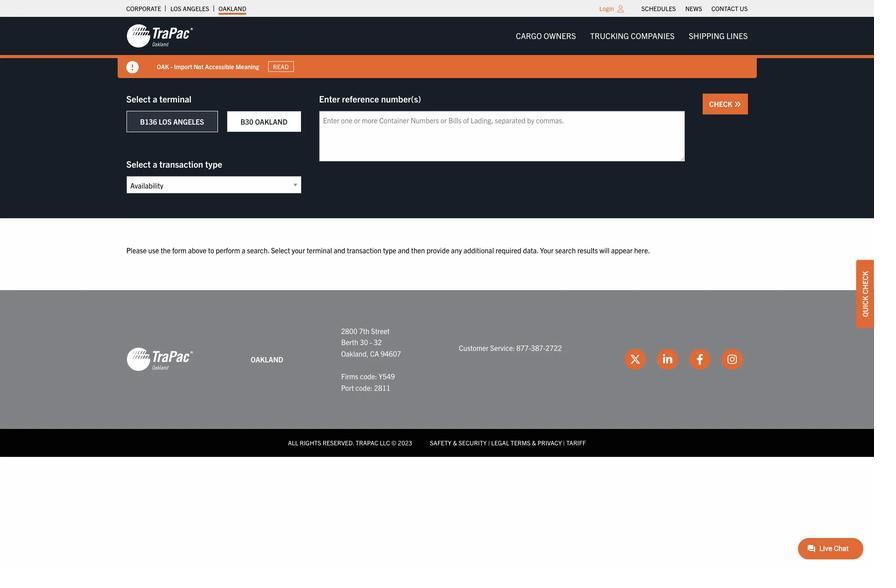 Task type: describe. For each thing, give the bounding box(es) containing it.
safety
[[430, 439, 452, 447]]

0 vertical spatial terminal
[[159, 93, 192, 104]]

tariff link
[[567, 439, 586, 447]]

2811
[[374, 383, 391, 392]]

select for select a transaction type
[[126, 159, 151, 170]]

1 vertical spatial angeles
[[173, 117, 204, 126]]

all
[[288, 439, 298, 447]]

1 oakland image from the top
[[126, 24, 193, 48]]

contact
[[712, 4, 739, 12]]

login link
[[600, 4, 614, 12]]

1 vertical spatial oakland
[[255, 117, 288, 126]]

menu bar containing schedules
[[637, 2, 753, 15]]

port
[[341, 383, 354, 392]]

oakland,
[[341, 349, 369, 358]]

cargo owners
[[516, 31, 576, 41]]

required
[[496, 246, 522, 255]]

shipping
[[689, 31, 725, 41]]

ca
[[370, 349, 379, 358]]

shipping lines link
[[682, 27, 755, 45]]

corporate link
[[126, 2, 161, 15]]

0 vertical spatial type
[[205, 159, 222, 170]]

quick check link
[[857, 260, 874, 328]]

0 vertical spatial los
[[170, 4, 181, 12]]

oakland link
[[219, 2, 246, 15]]

please
[[126, 246, 147, 255]]

login
[[600, 4, 614, 12]]

companies
[[631, 31, 675, 41]]

news
[[686, 4, 702, 12]]

not
[[193, 62, 203, 70]]

banner containing cargo owners
[[0, 17, 874, 78]]

check inside button
[[710, 99, 734, 108]]

2 | from the left
[[563, 439, 565, 447]]

94607
[[381, 349, 401, 358]]

cargo
[[516, 31, 542, 41]]

32
[[374, 338, 382, 347]]

firms
[[341, 372, 359, 381]]

meaning
[[235, 62, 259, 70]]

2 vertical spatial select
[[271, 246, 290, 255]]

©
[[392, 439, 397, 447]]

your
[[292, 246, 305, 255]]

search
[[555, 246, 576, 255]]

contact us link
[[712, 2, 748, 15]]

to
[[208, 246, 214, 255]]

owners
[[544, 31, 576, 41]]

a for transaction
[[153, 159, 157, 170]]

a for terminal
[[153, 93, 157, 104]]

solid image inside banner
[[126, 61, 139, 74]]

privacy
[[538, 439, 562, 447]]

1 vertical spatial check
[[861, 271, 870, 294]]

menu bar containing cargo owners
[[509, 27, 755, 45]]

quick
[[861, 296, 870, 317]]

1 vertical spatial los
[[159, 117, 172, 126]]

y549
[[379, 372, 395, 381]]

387-
[[531, 344, 546, 353]]

0 horizontal spatial transaction
[[159, 159, 203, 170]]

legal
[[491, 439, 509, 447]]

877-
[[517, 344, 531, 353]]

quick check
[[861, 271, 870, 317]]

customer service: 877-387-2722
[[459, 344, 562, 353]]

read link
[[268, 61, 294, 72]]

2023
[[398, 439, 412, 447]]

enter
[[319, 93, 340, 104]]

1 vertical spatial transaction
[[347, 246, 382, 255]]

1 vertical spatial code:
[[356, 383, 373, 392]]

appear
[[611, 246, 633, 255]]

please use the form above to perform a search. select your terminal and transaction type and then provide any additional required data. your search results will appear here.
[[126, 246, 650, 255]]

terms
[[511, 439, 531, 447]]

llc
[[380, 439, 390, 447]]

light image
[[618, 5, 624, 12]]

7th
[[359, 327, 370, 336]]

additional
[[464, 246, 494, 255]]

provide
[[427, 246, 450, 255]]

safety & security | legal terms & privacy | tariff
[[430, 439, 586, 447]]

will
[[600, 246, 610, 255]]

street
[[371, 327, 390, 336]]

1 horizontal spatial terminal
[[307, 246, 332, 255]]



Task type: vqa. For each thing, say whether or not it's contained in the screenshot.
leftmost 'Los'
no



Task type: locate. For each thing, give the bounding box(es) containing it.
1 horizontal spatial check
[[861, 271, 870, 294]]

oak
[[157, 62, 169, 70]]

| left legal
[[488, 439, 490, 447]]

- inside 2800 7th street berth 30 - 32 oakland, ca 94607
[[370, 338, 372, 347]]

menu bar
[[637, 2, 753, 15], [509, 27, 755, 45]]

Enter reference number(s) text field
[[319, 111, 685, 162]]

1 vertical spatial a
[[153, 159, 157, 170]]

legal terms & privacy link
[[491, 439, 562, 447]]

0 vertical spatial solid image
[[126, 61, 139, 74]]

0 vertical spatial oakland image
[[126, 24, 193, 48]]

angeles down select a terminal
[[173, 117, 204, 126]]

- inside banner
[[170, 62, 172, 70]]

any
[[451, 246, 462, 255]]

0 vertical spatial check
[[710, 99, 734, 108]]

and left then
[[398, 246, 410, 255]]

a left search.
[[242, 246, 246, 255]]

code: right port
[[356, 383, 373, 392]]

0 horizontal spatial solid image
[[126, 61, 139, 74]]

footer
[[0, 290, 874, 457]]

terminal right your
[[307, 246, 332, 255]]

1 and from the left
[[334, 246, 345, 255]]

then
[[411, 246, 425, 255]]

0 vertical spatial oakland
[[219, 4, 246, 12]]

rights
[[300, 439, 321, 447]]

news link
[[686, 2, 702, 15]]

footer containing 2800 7th street
[[0, 290, 874, 457]]

2800
[[341, 327, 358, 336]]

1 horizontal spatial and
[[398, 246, 410, 255]]

2800 7th street berth 30 - 32 oakland, ca 94607
[[341, 327, 401, 358]]

contact us
[[712, 4, 748, 12]]

1 & from the left
[[453, 439, 457, 447]]

- right 30
[[370, 338, 372, 347]]

1 vertical spatial type
[[383, 246, 396, 255]]

trucking companies
[[590, 31, 675, 41]]

0 vertical spatial code:
[[360, 372, 377, 381]]

select down the b136
[[126, 159, 151, 170]]

0 vertical spatial a
[[153, 93, 157, 104]]

1 horizontal spatial -
[[370, 338, 372, 347]]

| left tariff
[[563, 439, 565, 447]]

0 horizontal spatial and
[[334, 246, 345, 255]]

all rights reserved. trapac llc © 2023
[[288, 439, 412, 447]]

2 & from the left
[[532, 439, 536, 447]]

enter reference number(s)
[[319, 93, 421, 104]]

oakland image inside footer
[[126, 347, 193, 372]]

use
[[148, 246, 159, 255]]

1 horizontal spatial solid image
[[734, 101, 741, 108]]

1 vertical spatial terminal
[[307, 246, 332, 255]]

schedules
[[642, 4, 676, 12]]

code: up 2811
[[360, 372, 377, 381]]

trucking companies link
[[583, 27, 682, 45]]

los right corporate link
[[170, 4, 181, 12]]

select a terminal
[[126, 93, 192, 104]]

reference
[[342, 93, 379, 104]]

b30 oakland
[[241, 117, 288, 126]]

1 horizontal spatial |
[[563, 439, 565, 447]]

the
[[161, 246, 171, 255]]

solid image
[[126, 61, 139, 74], [734, 101, 741, 108]]

angeles left 'oakland' link
[[183, 4, 209, 12]]

2 and from the left
[[398, 246, 410, 255]]

0 horizontal spatial terminal
[[159, 93, 192, 104]]

2722
[[546, 344, 562, 353]]

oak - import not accessible meaning
[[157, 62, 259, 70]]

check button
[[703, 94, 748, 115]]

trucking
[[590, 31, 629, 41]]

& right the terms
[[532, 439, 536, 447]]

los angeles
[[170, 4, 209, 12]]

1 vertical spatial menu bar
[[509, 27, 755, 45]]

select a transaction type
[[126, 159, 222, 170]]

transaction
[[159, 159, 203, 170], [347, 246, 382, 255]]

banner
[[0, 17, 874, 78]]

-
[[170, 62, 172, 70], [370, 338, 372, 347]]

0 horizontal spatial -
[[170, 62, 172, 70]]

|
[[488, 439, 490, 447], [563, 439, 565, 447]]

oakland image
[[126, 24, 193, 48], [126, 347, 193, 372]]

corporate
[[126, 4, 161, 12]]

code:
[[360, 372, 377, 381], [356, 383, 373, 392]]

tariff
[[567, 439, 586, 447]]

perform
[[216, 246, 240, 255]]

schedules link
[[642, 2, 676, 15]]

above
[[188, 246, 207, 255]]

data.
[[523, 246, 539, 255]]

1 vertical spatial select
[[126, 159, 151, 170]]

type
[[205, 159, 222, 170], [383, 246, 396, 255]]

0 horizontal spatial type
[[205, 159, 222, 170]]

cargo owners link
[[509, 27, 583, 45]]

form
[[172, 246, 187, 255]]

& right safety
[[453, 439, 457, 447]]

los right the b136
[[159, 117, 172, 126]]

0 vertical spatial menu bar
[[637, 2, 753, 15]]

1 horizontal spatial &
[[532, 439, 536, 447]]

0 vertical spatial -
[[170, 62, 172, 70]]

number(s)
[[381, 93, 421, 104]]

2 oakland image from the top
[[126, 347, 193, 372]]

2 vertical spatial oakland
[[251, 355, 283, 364]]

trapac
[[356, 439, 378, 447]]

read
[[273, 63, 289, 71]]

search.
[[247, 246, 269, 255]]

lines
[[727, 31, 748, 41]]

us
[[740, 4, 748, 12]]

service:
[[490, 344, 515, 353]]

reserved.
[[323, 439, 354, 447]]

b136 los angeles
[[140, 117, 204, 126]]

b30
[[241, 117, 253, 126]]

here.
[[634, 246, 650, 255]]

1 horizontal spatial type
[[383, 246, 396, 255]]

import
[[174, 62, 192, 70]]

terminal up the b136 los angeles
[[159, 93, 192, 104]]

and right your
[[334, 246, 345, 255]]

select for select a terminal
[[126, 93, 151, 104]]

customer
[[459, 344, 489, 353]]

menu bar down light icon
[[509, 27, 755, 45]]

1 vertical spatial -
[[370, 338, 372, 347]]

accessible
[[205, 62, 234, 70]]

0 horizontal spatial check
[[710, 99, 734, 108]]

terminal
[[159, 93, 192, 104], [307, 246, 332, 255]]

a down the b136
[[153, 159, 157, 170]]

solid image inside 'check' button
[[734, 101, 741, 108]]

1 | from the left
[[488, 439, 490, 447]]

0 horizontal spatial |
[[488, 439, 490, 447]]

&
[[453, 439, 457, 447], [532, 439, 536, 447]]

1 vertical spatial solid image
[[734, 101, 741, 108]]

los angeles link
[[170, 2, 209, 15]]

results
[[578, 246, 598, 255]]

0 horizontal spatial &
[[453, 439, 457, 447]]

safety & security link
[[430, 439, 487, 447]]

0 vertical spatial angeles
[[183, 4, 209, 12]]

oakland
[[219, 4, 246, 12], [255, 117, 288, 126], [251, 355, 283, 364]]

- right oak
[[170, 62, 172, 70]]

0 vertical spatial select
[[126, 93, 151, 104]]

oakland inside footer
[[251, 355, 283, 364]]

select up the b136
[[126, 93, 151, 104]]

menu bar up the shipping
[[637, 2, 753, 15]]

your
[[540, 246, 554, 255]]

check
[[710, 99, 734, 108], [861, 271, 870, 294]]

2 vertical spatial a
[[242, 246, 246, 255]]

select left your
[[271, 246, 290, 255]]

30
[[360, 338, 368, 347]]

1 horizontal spatial transaction
[[347, 246, 382, 255]]

1 vertical spatial oakland image
[[126, 347, 193, 372]]

b136
[[140, 117, 157, 126]]

security
[[459, 439, 487, 447]]

firms code:  y549 port code:  2811
[[341, 372, 395, 392]]

berth
[[341, 338, 358, 347]]

0 vertical spatial transaction
[[159, 159, 203, 170]]

and
[[334, 246, 345, 255], [398, 246, 410, 255]]

a up the b136
[[153, 93, 157, 104]]



